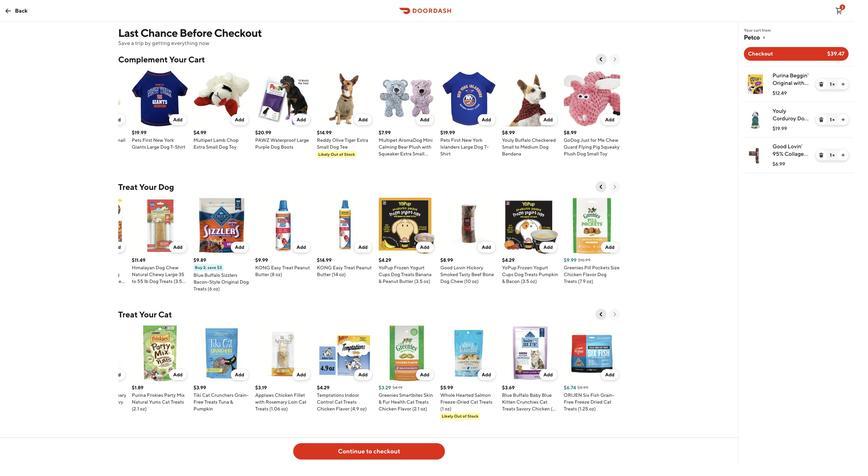 Task type: describe. For each thing, give the bounding box(es) containing it.
fur
[[383, 399, 390, 405]]

add for yopup frozen yogurt cups dog treats pumpkin & bacon (3.5 oz)
[[544, 245, 553, 250]]

tee
[[340, 144, 348, 150]]

original
[[221, 279, 239, 285]]

$4.29 yopup frozen yogurt cups dog treats banana & peanut butter (3.5 oz)
[[379, 258, 432, 284]]

next button of carousel image
[[611, 311, 618, 318]]

yopup frozen yogurt cups dog treats banana & peanut butter (3.5 oz) image
[[379, 198, 435, 254]]

bacon
[[506, 279, 520, 284]]

$14.99 for $14.99 reddy olive tiger extra small dog tee likely out of stock
[[317, 130, 332, 135]]

add up lasting on the left of the page
[[111, 245, 121, 250]]

dog inside $9.99 $16.99 greenies pill pockets size chicken flavor dog treats (7.9 oz)
[[598, 272, 607, 277]]

treat your dog
[[118, 182, 174, 192]]

& for pumpkin
[[230, 399, 233, 405]]

dog inside $7.99 multipet aromadog mini calming bear plush with squeaker extra small senior dog toy
[[394, 158, 403, 163]]

dog inside $8.99 good lovin hickory smoked tasty beef bone dog chew (10 oz)
[[440, 279, 450, 284]]

& for bacon
[[502, 279, 505, 284]]

plush inside $8.99 godog just for me chew guard flying pig squeaky plush dog small toy
[[564, 151, 576, 157]]

olive
[[332, 137, 344, 143]]

peanut for kong easy treat peanut butter (8 oz)
[[294, 265, 310, 270]]

small inside $14.99 reddy olive tiger extra small dog tee likely out of stock
[[317, 144, 329, 150]]

pawz waterproof large purple dog boots image
[[255, 70, 312, 127]]

mix
[[177, 393, 185, 398]]

extra inside $7.99 multipet aromadog mini calming bear plush with squeaker extra small senior dog toy
[[400, 151, 412, 157]]

$8.99 for $8.99 good lovin hickory smoked tasty beef bone dog chew (10 oz)
[[440, 258, 453, 263]]

nylabone healthy edibles longer lasting chews dog treats variety pack (3 ct)
[[70, 265, 126, 291]]

shirt for $19.99 pets first new york giants large dog t-shirt
[[175, 144, 185, 150]]

purina beggin' original with bacon strips dog treats (25 oz) image
[[746, 74, 766, 94]]

butter for kong easy treat peanut butter (8 oz)
[[255, 272, 269, 277]]

$1.89 purina friskies party mix natural yums cat treats (2.1 oz)
[[132, 385, 185, 412]]

last chance before checkout save a trip by getting everything now
[[118, 26, 262, 46]]

(7.9
[[578, 279, 586, 284]]

$3
[[217, 265, 222, 270]]

pumpkin inside $4.29 yopup frozen yogurt cups dog treats pumpkin & bacon (3.5 oz)
[[539, 272, 558, 277]]

cat inside royal canin adult urinary care thin slices in gravy wet cat food (3 oz)
[[80, 406, 88, 412]]

dog inside youly silicone extra small teal dog boots
[[80, 144, 89, 150]]

dog inside $8.99 youly buffalo checkered small to medium dog bandana
[[540, 144, 549, 150]]

purina friskies party mix natural yums cat treats (2.1 oz) image
[[132, 325, 188, 382]]

save
[[118, 40, 130, 46]]

yopup for yopup frozen yogurt cups dog treats pumpkin & bacon (3.5 oz)
[[502, 265, 517, 270]]

chicken inside $3.69 blue buffalo baby blue kitten crunchies cat treats savory chicken (2 oz)
[[532, 406, 550, 412]]

lovin
[[454, 265, 466, 270]]

cat inside $3.19 applaws chicken fillet with rosemary loin cat treats (1.06 oz)
[[299, 399, 307, 405]]

flying
[[579, 144, 592, 150]]

first for giants
[[142, 137, 152, 143]]

bacon-
[[194, 279, 209, 285]]

reddy olive tiger extra small dog tee image
[[317, 70, 373, 127]]

flavor for pockets
[[583, 272, 597, 277]]

dog inside $4.29 yopup frozen yogurt cups dog treats pumpkin & bacon (3.5 oz)
[[515, 272, 524, 277]]

cat inside $3.99 tiki cat crunchers grain- free treats tuna & pumpkin
[[202, 393, 210, 398]]

checkout
[[374, 448, 400, 455]]

oz) inside $9.99 $16.99 greenies pill pockets size chicken flavor dog treats (7.9 oz)
[[587, 279, 594, 284]]

control
[[317, 399, 334, 405]]

of inside $14.99 reddy olive tiger extra small dog tee likely out of stock
[[339, 152, 343, 157]]

treats inside $9.99 $16.99 greenies pill pockets size chicken flavor dog treats (7.9 oz)
[[564, 279, 577, 284]]

your for cat
[[139, 310, 157, 319]]

greenies pill pockets size chicken flavor dog treats (7.9 oz) image
[[564, 198, 620, 254]]

small inside youly silicone extra small teal dog boots
[[114, 137, 126, 143]]

$6.99
[[773, 161, 786, 167]]

chew inside $8.99 godog just for me chew guard flying pig squeaky plush dog small toy
[[606, 137, 619, 143]]

small inside $7.99 multipet aromadog mini calming bear plush with squeaker extra small senior dog toy
[[413, 151, 425, 157]]

oz) inside $6.74 $8.99 orijen six fish grain- free freeze dried cat treats (1.25 oz)
[[589, 406, 596, 412]]

tiki cat crunchers grain-free treats tuna & pumpkin image
[[194, 325, 250, 382]]

bone
[[483, 272, 494, 277]]

multipet aromadog mini calming bear plush with squeaker extra small senior dog toy image
[[379, 70, 435, 127]]

treats inside $9.89 buy 2, save $3 blue buffalo sizzlers bacon-style original dog treats (6 oz)
[[194, 286, 207, 292]]

stock inside $5.99 whole hearted salmon freeze-dried cat treats (1 oz) likely out of stock
[[468, 414, 479, 419]]

stock inside $14.99 reddy olive tiger extra small dog tee likely out of stock
[[344, 152, 355, 157]]

giants
[[132, 144, 146, 150]]

teal
[[70, 144, 79, 150]]

to inside continue to checkout button
[[366, 448, 372, 455]]

oz) inside $11.49 himalayan dog chew natural chewy large 35 to 55 lb dog treats (3.52 oz)
[[132, 285, 139, 291]]

natural inside $11.49 himalayan dog chew natural chewy large 35 to 55 lb dog treats (3.52 oz)
[[132, 272, 148, 277]]

$6.74 $8.99 orijen six fish grain- free freeze dried cat treats (1.25 oz)
[[564, 385, 615, 412]]

treats inside $3.29 $4.19 greenies smartbites skin & fur health cat treats chicken flavor (2.1 oz)
[[416, 399, 429, 405]]

(1.25
[[578, 406, 588, 412]]

multipet lamb chop extra small dog toy image
[[194, 70, 250, 127]]

continue
[[338, 448, 365, 455]]

$3.69
[[502, 385, 515, 391]]

add for pets first new york giants large dog t-shirt
[[173, 117, 183, 122]]

1 for $12.49
[[830, 82, 832, 87]]

new for giants
[[153, 137, 163, 143]]

multipet for $4.99
[[194, 137, 212, 143]]

yogurt for pumpkin
[[534, 265, 548, 270]]

godog just for me chew guard flying pig squeaky plush dog small toy image
[[564, 70, 620, 127]]

1 vertical spatial checkout
[[748, 50, 773, 57]]

add for godog just for me chew guard flying pig squeaky plush dog small toy
[[605, 117, 615, 122]]

with inside $3.19 applaws chicken fillet with rosemary loin cat treats (1.06 oz)
[[255, 399, 265, 405]]

& for peanut
[[379, 279, 382, 284]]

boots for extra
[[90, 144, 103, 150]]

shirt for $19.99 pets first new york islanders large dog t- shirt
[[440, 151, 451, 157]]

$3.29 $4.19 greenies smartbites skin & fur health cat treats chicken flavor (2.1 oz)
[[379, 385, 433, 412]]

in
[[105, 399, 109, 405]]

youly inside $8.99 youly buffalo checkered small to medium dog bandana
[[502, 137, 514, 143]]

greenies for $3.29
[[379, 393, 398, 398]]

checkered
[[532, 137, 556, 143]]

(3.5 inside $4.29 yopup frozen yogurt cups dog treats pumpkin & bacon (3.5 oz)
[[521, 279, 529, 284]]

add for pawz waterproof large purple dog boots
[[297, 117, 306, 122]]

remove item from cart image
[[819, 152, 824, 158]]

checkout inside last chance before checkout save a trip by getting everything now
[[214, 26, 262, 39]]

corduroy
[[773, 115, 796, 122]]

add up the sizzlers on the bottom left
[[235, 245, 244, 250]]

add for youly buffalo checkered small to medium dog bandana
[[544, 117, 553, 122]]

extra inside $14.99 reddy olive tiger extra small dog tee likely out of stock
[[357, 137, 368, 143]]

frozen for (3.5
[[518, 265, 533, 270]]

$7.99
[[379, 130, 391, 135]]

add for reddy olive tiger extra small dog tee
[[358, 117, 368, 122]]

small inside $4.99 multipet lamb chop extra small dog toy
[[206, 144, 218, 150]]

chew inside $11.49 himalayan dog chew natural chewy large 35 to 55 lb dog treats (3.52 oz)
[[166, 265, 179, 270]]

$4.19
[[393, 385, 403, 390]]

me
[[598, 137, 605, 143]]

add for multipet aromadog mini calming bear plush with squeaker extra small senior dog toy
[[420, 117, 430, 122]]

everything
[[171, 40, 198, 46]]

$16.99
[[578, 258, 591, 263]]

2 1 from the top
[[830, 117, 832, 122]]

out inside $14.99 reddy olive tiger extra small dog tee likely out of stock
[[331, 152, 339, 157]]

$8.99 for $8.99 youly buffalo checkered small to medium dog bandana
[[502, 130, 515, 135]]

hearted
[[456, 393, 474, 398]]

$4.29 for $4.29 yopup frozen yogurt cups dog treats banana & peanut butter (3.5 oz)
[[379, 258, 391, 263]]

remove item from cart image for $19.99
[[819, 117, 824, 122]]

oz) inside $8.99 good lovin hickory smoked tasty beef bone dog chew (10 oz)
[[472, 279, 479, 284]]

multipet for $7.99
[[379, 137, 398, 143]]

(10
[[464, 279, 471, 284]]

islanders
[[440, 144, 460, 150]]

add one to cart image for $19.99
[[841, 117, 846, 122]]

to inside $11.49 himalayan dog chew natural chewy large 35 to 55 lb dog treats (3.52 oz)
[[132, 279, 136, 284]]

oz) inside $3.29 $4.19 greenies smartbites skin & fur health cat treats chicken flavor (2.1 oz)
[[421, 406, 427, 412]]

fillet
[[294, 393, 305, 398]]

small inside $8.99 godog just for me chew guard flying pig squeaky plush dog small toy
[[587, 151, 599, 157]]

add for kong easy treat peanut butter (14 oz)
[[358, 245, 368, 250]]

butter for kong easy treat peanut butter (14 oz)
[[317, 272, 331, 277]]

$12.49
[[773, 90, 787, 96]]

first for islanders
[[451, 137, 461, 143]]

next button of carousel image for treat your dog
[[611, 183, 618, 190]]

whole
[[440, 393, 455, 398]]

dried inside $5.99 whole hearted salmon freeze-dried cat treats (1 oz) likely out of stock
[[457, 399, 470, 405]]

extra inside $4.99 multipet lamb chop extra small dog toy
[[194, 144, 205, 150]]

easy for (14
[[333, 265, 343, 270]]

likely inside $5.99 whole hearted salmon freeze-dried cat treats (1 oz) likely out of stock
[[442, 414, 453, 419]]

wet
[[70, 406, 80, 412]]

add for orijen six fish grain- free freeze dried cat treats (1.25 oz)
[[605, 372, 615, 378]]

× for $12.49
[[833, 82, 835, 87]]

$11.49 himalayan dog chew natural chewy large 35 to 55 lb dog treats (3.52 oz)
[[132, 258, 185, 291]]

toy for godog just for me chew guard flying pig squeaky plush dog small toy
[[600, 151, 608, 157]]

buy
[[195, 265, 202, 270]]

squeaker
[[379, 151, 399, 157]]

tasty
[[459, 272, 471, 277]]

dog inside $20.99 pawz waterproof large purple dog boots
[[271, 144, 280, 150]]

grain- inside $3.99 tiki cat crunchers grain- free treats tuna & pumpkin
[[235, 393, 249, 398]]

treats inside '$4.29 yopup frozen yogurt cups dog treats banana & peanut butter (3.5 oz)'
[[401, 272, 414, 277]]

with inside $7.99 multipet aromadog mini calming bear plush with squeaker extra small senior dog toy
[[422, 144, 432, 150]]

cat inside $1.89 purina friskies party mix natural yums cat treats (2.1 oz)
[[162, 399, 170, 405]]

freeze-
[[440, 399, 457, 405]]

previous button of carousel image
[[598, 183, 605, 190]]

treats inside $11.49 himalayan dog chew natural chewy large 35 to 55 lb dog treats (3.52 oz)
[[159, 279, 173, 284]]

vest
[[773, 123, 784, 129]]

oz) inside royal canin adult urinary care thin slices in gravy wet cat food (3 oz)
[[107, 406, 114, 412]]

applaws chicken fillet with rosemary loin cat treats (1.06 oz) image
[[255, 325, 312, 382]]

(3 inside nylabone healthy edibles longer lasting chews dog treats variety pack (3 ct)
[[82, 285, 86, 291]]

cat inside $6.74 $8.99 orijen six fish grain- free freeze dried cat treats (1.25 oz)
[[604, 399, 612, 405]]

your cart from
[[744, 28, 771, 33]]

buffalo for cat
[[513, 393, 529, 398]]

orijen
[[564, 393, 582, 398]]

chicken inside $3.19 applaws chicken fillet with rosemary loin cat treats (1.06 oz)
[[275, 393, 293, 398]]

ct)
[[87, 285, 93, 291]]

$3.69 blue buffalo baby blue kitten crunchies cat treats savory chicken (2 oz)
[[502, 385, 555, 418]]

hickory
[[467, 265, 483, 270]]

complement your cart
[[118, 55, 205, 64]]

dog inside $4.99 multipet lamb chop extra small dog toy
[[219, 144, 228, 150]]

$14.99 for $14.99 kong easy treat peanut butter (14 oz)
[[317, 258, 332, 263]]

flavor inside $3.29 $4.19 greenies smartbites skin & fur health cat treats chicken flavor (2.1 oz)
[[398, 406, 411, 412]]

add one to cart image for $12.49
[[841, 82, 846, 87]]

add one to cart image
[[841, 152, 846, 158]]

youly corduroy dog vest (xxs) list
[[739, 66, 854, 173]]

$4.29 temptations indoor control cat treats chicken flavor (4.9 oz)
[[317, 385, 367, 412]]

add for multipet lamb chop extra small dog toy
[[235, 117, 244, 122]]

treats inside nylabone healthy edibles longer lasting chews dog treats variety pack (3 ct)
[[96, 279, 109, 284]]

continue to checkout button
[[293, 443, 445, 460]]

$5.99 whole hearted salmon freeze-dried cat treats (1 oz) likely out of stock
[[440, 385, 493, 419]]

style
[[209, 279, 220, 285]]

dog inside nylabone healthy edibles longer lasting chews dog treats variety pack (3 ct)
[[86, 279, 95, 284]]

urinary
[[110, 393, 126, 398]]

kong for kong easy treat peanut butter (14 oz)
[[317, 265, 332, 270]]

$19.99 inside the youly corduroy dog vest (xxs) $19.99
[[773, 126, 787, 131]]

chew inside $8.99 good lovin hickory smoked tasty beef bone dog chew (10 oz)
[[451, 279, 463, 284]]

oz) inside $9.99 kong easy treat peanut butter (8 oz)
[[276, 272, 282, 277]]

small inside $8.99 youly buffalo checkered small to medium dog bandana
[[502, 144, 514, 150]]

1 for $6.99
[[830, 152, 832, 158]]

of inside $5.99 whole hearted salmon freeze-dried cat treats (1 oz) likely out of stock
[[463, 414, 467, 419]]

$19.99 for $19.99 pets first new york giants large dog t-shirt
[[132, 130, 147, 135]]

oz) inside $1.89 purina friskies party mix natural yums cat treats (2.1 oz)
[[140, 406, 147, 412]]

t- for pets first new york islanders large dog t- shirt
[[484, 144, 489, 150]]

cat inside $3.69 blue buffalo baby blue kitten crunchies cat treats savory chicken (2 oz)
[[540, 399, 548, 405]]

chews
[[70, 279, 85, 284]]

$9.99 $16.99 greenies pill pockets size chicken flavor dog treats (7.9 oz)
[[564, 258, 620, 284]]

oz) inside $9.89 buy 2, save $3 blue buffalo sizzlers bacon-style original dog treats (6 oz)
[[213, 286, 220, 292]]

chicken inside $4.29 temptations indoor control cat treats chicken flavor (4.9 oz)
[[317, 406, 335, 412]]

greenies smartbites skin & fur health cat treats chicken flavor (2.1 oz) image
[[379, 325, 435, 382]]

35
[[179, 272, 184, 277]]

loin
[[288, 399, 298, 405]]

(1.06
[[269, 406, 280, 412]]

applaws
[[255, 393, 274, 398]]

fish
[[591, 393, 600, 398]]

kong for kong easy treat peanut butter (8 oz)
[[255, 265, 270, 270]]

york for pets first new york islanders large dog t- shirt
[[473, 137, 483, 143]]

youly silicone extra small teal dog boots
[[70, 137, 126, 150]]

frozen for butter
[[394, 265, 409, 270]]

oz) inside $3.19 applaws chicken fillet with rosemary loin cat treats (1.06 oz)
[[281, 406, 288, 412]]

good
[[440, 265, 453, 270]]

cat inside $4.29 temptations indoor control cat treats chicken flavor (4.9 oz)
[[335, 399, 343, 405]]

× for $6.99
[[833, 152, 835, 158]]

thin
[[82, 399, 91, 405]]

dog inside $8.99 godog just for me chew guard flying pig squeaky plush dog small toy
[[577, 151, 586, 157]]

for
[[591, 137, 597, 143]]

oz) inside $14.99 kong easy treat peanut butter (14 oz)
[[339, 272, 346, 277]]

add for himalayan dog chew natural chewy large 35 to 55 lb dog treats (3.52 oz)
[[173, 245, 183, 250]]

treats inside $3.19 applaws chicken fillet with rosemary loin cat treats (1.06 oz)
[[255, 406, 269, 412]]

add for blue buffalo baby blue kitten crunchies cat treats savory chicken (2 oz)
[[544, 372, 553, 378]]

pets for pets first new york islanders large dog t- shirt
[[440, 137, 450, 143]]

from
[[762, 28, 771, 33]]

pig
[[593, 144, 600, 150]]

pumpkin inside $3.99 tiki cat crunchers grain- free treats tuna & pumpkin
[[194, 406, 213, 412]]

$1.89
[[132, 385, 144, 391]]

extra inside youly silicone extra small teal dog boots
[[101, 137, 113, 143]]

buffalo inside $9.89 buy 2, save $3 blue buffalo sizzlers bacon-style original dog treats (6 oz)
[[204, 273, 220, 278]]

$14.99 reddy olive tiger extra small dog tee likely out of stock
[[317, 130, 368, 157]]

$3.99 tiki cat crunchers grain- free treats tuna & pumpkin
[[194, 385, 249, 412]]

cups for bacon
[[502, 272, 514, 277]]



Task type: vqa. For each thing, say whether or not it's contained in the screenshot.
the top remove item from cart icon
yes



Task type: locate. For each thing, give the bounding box(es) containing it.
1 horizontal spatial blue
[[502, 393, 512, 398]]

multipet inside $7.99 multipet aromadog mini calming bear plush with squeaker extra small senior dog toy
[[379, 137, 398, 143]]

extra down $4.99
[[194, 144, 205, 150]]

1 yogurt from the left
[[410, 265, 425, 270]]

$19.99 down corduroy
[[773, 126, 787, 131]]

(3.5 down banana
[[414, 279, 423, 284]]

extra down bear
[[400, 151, 412, 157]]

1 yopup from the left
[[379, 265, 393, 270]]

3
[[842, 5, 844, 9]]

(3 down the in
[[102, 406, 106, 412]]

$9.99 inside $9.99 kong easy treat peanut butter (8 oz)
[[255, 258, 268, 263]]

3 × from the top
[[833, 152, 835, 158]]

2 first from the left
[[451, 137, 461, 143]]

1 horizontal spatial peanut
[[356, 265, 372, 270]]

$8.99 up godog
[[564, 130, 577, 135]]

size
[[611, 265, 620, 270]]

boots for waterproof
[[281, 144, 294, 150]]

yopup inside '$4.29 yopup frozen yogurt cups dog treats banana & peanut butter (3.5 oz)'
[[379, 265, 393, 270]]

blue up bacon-
[[194, 273, 204, 278]]

large
[[297, 137, 309, 143], [147, 144, 159, 150], [461, 144, 473, 150], [165, 272, 178, 277]]

$19.99
[[773, 126, 787, 131], [132, 130, 147, 135], [440, 130, 455, 135]]

1 horizontal spatial free
[[564, 399, 574, 405]]

0 vertical spatial likely
[[318, 152, 330, 157]]

0 horizontal spatial free
[[194, 399, 203, 405]]

1 (2.1 from the left
[[132, 406, 139, 412]]

yopup
[[379, 265, 393, 270], [502, 265, 517, 270]]

2 yopup from the left
[[502, 265, 517, 270]]

0 horizontal spatial boots
[[90, 144, 103, 150]]

0 horizontal spatial likely
[[318, 152, 330, 157]]

boots down waterproof
[[281, 144, 294, 150]]

petco link
[[744, 33, 849, 42]]

add up fillet at the bottom of the page
[[297, 372, 306, 378]]

oz) right (1.25
[[589, 406, 596, 412]]

oz) right bacon
[[530, 279, 537, 284]]

large for $19.99 pets first new york islanders large dog t- shirt
[[461, 144, 473, 150]]

oz) right the (14 in the left of the page
[[339, 272, 346, 277]]

butter inside $9.99 kong easy treat peanut butter (8 oz)
[[255, 272, 269, 277]]

peanut inside '$4.29 yopup frozen yogurt cups dog treats banana & peanut butter (3.5 oz)'
[[383, 279, 398, 284]]

previous button of carousel image for treat your cat
[[598, 311, 605, 318]]

yopup frozen yogurt cups dog treats pumpkin & bacon (3.5 oz) image
[[502, 198, 559, 254]]

1 horizontal spatial greenies
[[564, 265, 584, 270]]

0 horizontal spatial $9.99
[[255, 258, 268, 263]]

chance
[[141, 26, 178, 39]]

oz) right (1
[[445, 406, 452, 412]]

3 items, open order cart image
[[835, 7, 843, 15]]

2 vertical spatial buffalo
[[513, 393, 529, 398]]

yogurt inside $4.29 yopup frozen yogurt cups dog treats pumpkin & bacon (3.5 oz)
[[534, 265, 548, 270]]

indoor
[[345, 393, 359, 398]]

treat your cat
[[118, 310, 172, 319]]

(2.1 down smartbites at the bottom left
[[412, 406, 420, 412]]

flavor
[[583, 272, 597, 277], [336, 406, 350, 412], [398, 406, 411, 412]]

2 free from the left
[[564, 399, 574, 405]]

0 horizontal spatial multipet
[[194, 137, 212, 143]]

out down the olive
[[331, 152, 339, 157]]

kitten
[[502, 399, 516, 405]]

0 horizontal spatial kong
[[255, 265, 270, 270]]

$19.99 inside $19.99 pets first new york islanders large dog t- shirt
[[440, 130, 455, 135]]

new for islanders
[[462, 137, 472, 143]]

1 vertical spatial (3
[[102, 406, 106, 412]]

1 horizontal spatial youly
[[502, 137, 514, 143]]

1 horizontal spatial grain-
[[601, 393, 615, 398]]

1 horizontal spatial pets
[[440, 137, 450, 143]]

0 vertical spatial with
[[422, 144, 432, 150]]

1 vertical spatial $14.99
[[317, 258, 332, 263]]

1 cups from the left
[[379, 272, 390, 277]]

grain- right crunchers
[[235, 393, 249, 398]]

2 horizontal spatial chew
[[606, 137, 619, 143]]

with down the applaws
[[255, 399, 265, 405]]

toy down bear
[[404, 158, 411, 163]]

add for good lovin hickory smoked tasty beef bone dog chew (10 oz)
[[482, 245, 491, 250]]

add for greenies smartbites skin & fur health cat treats chicken flavor (2.1 oz)
[[420, 372, 430, 378]]

small down pig
[[587, 151, 599, 157]]

easy up the (14 in the left of the page
[[333, 265, 343, 270]]

chicken up (7.9
[[564, 272, 582, 277]]

2 new from the left
[[462, 137, 472, 143]]

large for $11.49 himalayan dog chew natural chewy large 35 to 55 lb dog treats (3.52 oz)
[[165, 272, 178, 277]]

0 horizontal spatial butter
[[255, 272, 269, 277]]

royal canin adult urinary care thin slices in gravy wet cat food (3 oz) image
[[70, 325, 126, 382]]

buffalo up crunchies
[[513, 393, 529, 398]]

large left 35
[[165, 272, 178, 277]]

add for purina friskies party mix natural yums cat treats (2.1 oz)
[[173, 372, 183, 378]]

adult
[[97, 393, 109, 398]]

0 horizontal spatial yogurt
[[410, 265, 425, 270]]

0 horizontal spatial flavor
[[336, 406, 350, 412]]

& inside $3.29 $4.19 greenies smartbites skin & fur health cat treats chicken flavor (2.1 oz)
[[379, 399, 382, 405]]

previous button of carousel image for complement your cart
[[598, 56, 605, 63]]

0 vertical spatial checkout
[[214, 26, 262, 39]]

food
[[89, 406, 101, 412]]

whole hearted salmon freeze-dried cat treats (1 oz) image
[[440, 325, 497, 382]]

natural up 55
[[132, 272, 148, 277]]

0 horizontal spatial with
[[255, 399, 265, 405]]

$8.99 up bandana
[[502, 130, 515, 135]]

chicken down control
[[317, 406, 335, 412]]

$7.99 multipet aromadog mini calming bear plush with squeaker extra small senior dog toy
[[379, 130, 433, 163]]

temptations indoor control cat treats chicken flavor (4.9 oz) image
[[317, 325, 373, 382]]

pets up islanders
[[440, 137, 450, 143]]

cat inside $3.29 $4.19 greenies smartbites skin & fur health cat treats chicken flavor (2.1 oz)
[[407, 399, 415, 405]]

2 horizontal spatial to
[[515, 144, 520, 150]]

1 york from the left
[[164, 137, 174, 143]]

kong inside $9.99 kong easy treat peanut butter (8 oz)
[[255, 265, 270, 270]]

before
[[180, 26, 212, 39]]

1 $14.99 from the top
[[317, 130, 332, 135]]

blue right baby
[[542, 393, 552, 398]]

& inside $4.29 yopup frozen yogurt cups dog treats pumpkin & bacon (3.5 oz)
[[502, 279, 505, 284]]

tuna
[[219, 399, 229, 405]]

skin
[[424, 393, 433, 398]]

$9.99 for $9.99 $16.99 greenies pill pockets size chicken flavor dog treats (7.9 oz)
[[564, 258, 577, 263]]

$8.99 inside $6.74 $8.99 orijen six fish grain- free freeze dried cat treats (1.25 oz)
[[578, 385, 589, 390]]

first inside $19.99 pets first new york islanders large dog t- shirt
[[451, 137, 461, 143]]

nylabone healthy edibles longer lasting chews dog treats variety pack (3 ct) image
[[70, 198, 126, 254]]

oz) right "(1.06"
[[281, 406, 288, 412]]

1 free from the left
[[194, 399, 203, 405]]

add up salmon
[[482, 372, 491, 378]]

$9.89 buy 2, save $3 blue buffalo sizzlers bacon-style original dog treats (6 oz)
[[194, 258, 249, 292]]

out down freeze-
[[454, 414, 462, 419]]

2 vertical spatial ×
[[833, 152, 835, 158]]

add up "squeaky"
[[605, 117, 615, 122]]

previous button of carousel image
[[598, 56, 605, 63], [598, 311, 605, 318]]

chicken left (2 on the right
[[532, 406, 550, 412]]

3 1 × from the top
[[830, 152, 835, 158]]

55
[[137, 279, 143, 284]]

oz) inside $4.29 yopup frozen yogurt cups dog treats pumpkin & bacon (3.5 oz)
[[530, 279, 537, 284]]

blue buffalo sizzlers bacon-style original dog treats (6 oz) image
[[194, 198, 250, 254]]

reddy
[[317, 137, 331, 143]]

1 horizontal spatial chew
[[451, 279, 463, 284]]

2 vertical spatial chew
[[451, 279, 463, 284]]

toy down chop
[[229, 144, 237, 150]]

treats inside $3.99 tiki cat crunchers grain- free treats tuna & pumpkin
[[204, 399, 218, 405]]

treats inside $4.29 yopup frozen yogurt cups dog treats pumpkin & bacon (3.5 oz)
[[525, 272, 538, 277]]

0 horizontal spatial (2.1
[[132, 406, 139, 412]]

purple
[[255, 144, 270, 150]]

2 multipet from the left
[[379, 137, 398, 143]]

crunchers
[[211, 393, 234, 398]]

plush down guard
[[564, 151, 576, 157]]

of down hearted
[[463, 414, 467, 419]]

2 previous button of carousel image from the top
[[598, 311, 605, 318]]

oz) down 55
[[132, 285, 139, 291]]

2 vertical spatial 1 ×
[[830, 152, 835, 158]]

add up $19.99 pets first new york islanders large dog t- shirt
[[482, 117, 491, 122]]

2 natural from the top
[[132, 399, 148, 405]]

likely inside $14.99 reddy olive tiger extra small dog tee likely out of stock
[[318, 152, 330, 157]]

youly up corduroy
[[773, 108, 787, 114]]

2 grain- from the left
[[601, 393, 615, 398]]

0 vertical spatial stock
[[344, 152, 355, 157]]

1 horizontal spatial shirt
[[440, 151, 451, 157]]

to left 55
[[132, 279, 136, 284]]

add up mini
[[420, 117, 430, 122]]

treats inside $5.99 whole hearted salmon freeze-dried cat treats (1 oz) likely out of stock
[[479, 399, 493, 405]]

butter inside '$4.29 yopup frozen yogurt cups dog treats banana & peanut butter (3.5 oz)'
[[399, 279, 413, 284]]

flavor for cat
[[336, 406, 350, 412]]

1 vertical spatial likely
[[442, 414, 453, 419]]

free inside $6.74 $8.99 orijen six fish grain- free freeze dried cat treats (1.25 oz)
[[564, 399, 574, 405]]

orijen six fish grain-free freeze dried cat treats (1.25 oz) image
[[564, 325, 620, 382]]

$4.99
[[194, 130, 206, 135]]

0 horizontal spatial (3
[[82, 285, 86, 291]]

chew down smoked
[[451, 279, 463, 284]]

(3.5
[[414, 279, 423, 284], [521, 279, 529, 284]]

blue buffalo baby blue kitten crunchies cat treats savory chicken (2 oz) image
[[502, 325, 559, 382]]

likely down (1
[[442, 414, 453, 419]]

frozen inside $4.29 yopup frozen yogurt cups dog treats pumpkin & bacon (3.5 oz)
[[518, 265, 533, 270]]

(3.5 right bacon
[[521, 279, 529, 284]]

0 horizontal spatial (3.5
[[414, 279, 423, 284]]

york inside $19.99 pets first new york giants large dog t-shirt
[[164, 137, 174, 143]]

0 horizontal spatial youly
[[70, 137, 82, 143]]

1 horizontal spatial (3
[[102, 406, 106, 412]]

small down aromadog
[[413, 151, 425, 157]]

(2.1 inside $3.29 $4.19 greenies smartbites skin & fur health cat treats chicken flavor (2.1 oz)
[[412, 406, 420, 412]]

mini
[[423, 137, 433, 143]]

2 boots from the left
[[281, 144, 294, 150]]

add up checkered
[[544, 117, 553, 122]]

youly up bandana
[[502, 137, 514, 143]]

(3 inside royal canin adult urinary care thin slices in gravy wet cat food (3 oz)
[[102, 406, 106, 412]]

2 horizontal spatial flavor
[[583, 272, 597, 277]]

toy inside $4.99 multipet lamb chop extra small dog toy
[[229, 144, 237, 150]]

oz) right (7.9
[[587, 279, 594, 284]]

0 horizontal spatial chew
[[166, 265, 179, 270]]

1 frozen from the left
[[394, 265, 409, 270]]

your for cart
[[169, 55, 187, 64]]

$39.47
[[828, 50, 845, 57]]

temptations
[[317, 393, 344, 398]]

$4.29 for $4.29 temptations indoor control cat treats chicken flavor (4.9 oz)
[[317, 385, 330, 391]]

oz) down banana
[[424, 279, 430, 284]]

boots inside $20.99 pawz waterproof large purple dog boots
[[281, 144, 294, 150]]

1 new from the left
[[153, 137, 163, 143]]

1 horizontal spatial of
[[463, 414, 467, 419]]

youly silicone extra small teal dog boots image
[[70, 70, 126, 127]]

grain- inside $6.74 $8.99 orijen six fish grain- free freeze dried cat treats (1.25 oz)
[[601, 393, 615, 398]]

1 horizontal spatial flavor
[[398, 406, 411, 412]]

youly corduroy dog vest (xxs) image
[[746, 109, 766, 130]]

pets first new york islanders large dog t-shirt image
[[440, 70, 497, 127]]

pets for pets first new york giants large dog t-shirt
[[132, 137, 142, 143]]

beef
[[472, 272, 482, 277]]

add up urinary
[[111, 372, 121, 378]]

& inside $3.99 tiki cat crunchers grain- free treats tuna & pumpkin
[[230, 399, 233, 405]]

chicken up rosemary
[[275, 393, 293, 398]]

2 next button of carousel image from the top
[[611, 183, 618, 190]]

2 easy from the left
[[333, 265, 343, 270]]

gravy
[[110, 399, 123, 405]]

add for applaws chicken fillet with rosemary loin cat treats (1.06 oz)
[[297, 372, 306, 378]]

add up banana
[[420, 245, 430, 250]]

free inside $3.99 tiki cat crunchers grain- free treats tuna & pumpkin
[[194, 399, 203, 405]]

0 horizontal spatial out
[[331, 152, 339, 157]]

dog inside '$4.29 yopup frozen yogurt cups dog treats banana & peanut butter (3.5 oz)'
[[391, 272, 400, 277]]

1 vertical spatial of
[[463, 414, 467, 419]]

1 remove item from cart image from the top
[[819, 82, 824, 87]]

(xxs)
[[785, 123, 800, 129]]

$9.99
[[255, 258, 268, 263], [564, 258, 577, 263]]

good lovin' 95% collagen braid dog treats (1.34 oz) image
[[746, 145, 766, 165]]

1 vertical spatial add one to cart image
[[841, 117, 846, 122]]

next button of carousel image
[[611, 56, 618, 63], [611, 183, 618, 190]]

0 vertical spatial toy
[[229, 144, 237, 150]]

remove item from cart image for $12.49
[[819, 82, 824, 87]]

add one to cart image
[[841, 82, 846, 87], [841, 117, 846, 122]]

multipet up calming at the left
[[379, 137, 398, 143]]

1 pets from the left
[[132, 137, 142, 143]]

0 vertical spatial out
[[331, 152, 339, 157]]

add up indoor
[[358, 372, 368, 378]]

cups for peanut
[[379, 272, 390, 277]]

2 frozen from the left
[[518, 265, 533, 270]]

pets up 'giants'
[[132, 137, 142, 143]]

add up mix
[[173, 372, 183, 378]]

toy inside $8.99 godog just for me chew guard flying pig squeaky plush dog small toy
[[600, 151, 608, 157]]

1 dried from the left
[[457, 399, 470, 405]]

1 easy from the left
[[271, 265, 281, 270]]

1 vertical spatial with
[[255, 399, 265, 405]]

peanut
[[294, 265, 310, 270], [356, 265, 372, 270], [383, 279, 398, 284]]

$19.99 pets first new york giants large dog t-shirt
[[132, 130, 185, 150]]

0 vertical spatial 1
[[830, 82, 832, 87]]

greenies down $16.99
[[564, 265, 584, 270]]

1 horizontal spatial york
[[473, 137, 483, 143]]

t- for pets first new york giants large dog t-shirt
[[170, 144, 175, 150]]

×
[[833, 82, 835, 87], [833, 117, 835, 122], [833, 152, 835, 158]]

2 $14.99 from the top
[[317, 258, 332, 263]]

2 vertical spatial toy
[[404, 158, 411, 163]]

2 add one to cart image from the top
[[841, 117, 846, 122]]

1 × for $6.99
[[830, 152, 835, 158]]

2 vertical spatial to
[[366, 448, 372, 455]]

add for youly silicone extra small teal dog boots
[[111, 117, 121, 122]]

small up bandana
[[502, 144, 514, 150]]

2 $9.99 from the left
[[564, 258, 577, 263]]

complement
[[118, 55, 168, 64]]

$6.74
[[564, 385, 576, 391]]

0 horizontal spatial toy
[[229, 144, 237, 150]]

bandana
[[502, 151, 521, 157]]

1 previous button of carousel image from the top
[[598, 56, 605, 63]]

by
[[145, 40, 151, 46]]

(3
[[82, 285, 86, 291], [102, 406, 106, 412]]

large for $19.99 pets first new york giants large dog t-shirt
[[147, 144, 159, 150]]

treats inside $4.29 temptations indoor control cat treats chicken flavor (4.9 oz)
[[344, 399, 357, 405]]

to inside $8.99 youly buffalo checkered small to medium dog bandana
[[515, 144, 520, 150]]

0 vertical spatial natural
[[132, 272, 148, 277]]

3 1 from the top
[[830, 152, 832, 158]]

buffalo inside $8.99 youly buffalo checkered small to medium dog bandana
[[515, 137, 531, 143]]

add for kong easy treat peanut butter (8 oz)
[[297, 245, 306, 250]]

york for pets first new york giants large dog t-shirt
[[164, 137, 174, 143]]

flavor left (4.9
[[336, 406, 350, 412]]

$3.19 applaws chicken fillet with rosemary loin cat treats (1.06 oz)
[[255, 385, 307, 412]]

to left checkout on the left bottom of page
[[366, 448, 372, 455]]

peanut for kong easy treat peanut butter (14 oz)
[[356, 265, 372, 270]]

$4.29 for $4.29 yopup frozen yogurt cups dog treats pumpkin & bacon (3.5 oz)
[[502, 258, 515, 263]]

chicken inside $3.29 $4.19 greenies smartbites skin & fur health cat treats chicken flavor (2.1 oz)
[[379, 406, 397, 412]]

0 horizontal spatial of
[[339, 152, 343, 157]]

greenies for $9.99
[[564, 265, 584, 270]]

natural inside $1.89 purina friskies party mix natural yums cat treats (2.1 oz)
[[132, 399, 148, 405]]

with down mini
[[422, 144, 432, 150]]

longer
[[87, 272, 103, 277]]

1 add one to cart image from the top
[[841, 82, 846, 87]]

1 horizontal spatial (3.5
[[521, 279, 529, 284]]

treats inside $3.69 blue buffalo baby blue kitten crunchies cat treats savory chicken (2 oz)
[[502, 406, 515, 412]]

2 horizontal spatial $19.99
[[773, 126, 787, 131]]

$8.99 up good
[[440, 258, 453, 263]]

yogurt inside '$4.29 yopup frozen yogurt cups dog treats banana & peanut butter (3.5 oz)'
[[410, 265, 425, 270]]

royal
[[70, 393, 82, 398]]

0 vertical spatial buffalo
[[515, 137, 531, 143]]

youly buffalo checkered small to medium dog bandana image
[[502, 70, 559, 127]]

$4.29 inside '$4.29 yopup frozen yogurt cups dog treats banana & peanut butter (3.5 oz)'
[[379, 258, 391, 263]]

dog inside $9.89 buy 2, save $3 blue buffalo sizzlers bacon-style original dog treats (6 oz)
[[240, 279, 249, 285]]

0 horizontal spatial peanut
[[294, 265, 310, 270]]

greenies
[[564, 265, 584, 270], [379, 393, 398, 398]]

pets first new york giants large dog t-shirt image
[[132, 70, 188, 127]]

0 horizontal spatial plush
[[409, 144, 421, 150]]

1 horizontal spatial $19.99
[[440, 130, 455, 135]]

now
[[199, 40, 209, 46]]

silicone
[[83, 137, 100, 143]]

flavor inside $9.99 $16.99 greenies pill pockets size chicken flavor dog treats (7.9 oz)
[[583, 272, 597, 277]]

flavor down health
[[398, 406, 411, 412]]

add for greenies pill pockets size chicken flavor dog treats (7.9 oz)
[[605, 245, 615, 250]]

youly corduroy dog vest (xxs) $19.99
[[773, 108, 808, 131]]

(3.52
[[174, 279, 185, 284]]

crunchies
[[517, 399, 539, 405]]

(2
[[551, 406, 555, 412]]

dog inside $14.99 reddy olive tiger extra small dog tee likely out of stock
[[330, 144, 339, 150]]

york
[[164, 137, 174, 143], [473, 137, 483, 143]]

easy for (8
[[271, 265, 281, 270]]

add up $14.99 reddy olive tiger extra small dog tee likely out of stock
[[358, 117, 368, 122]]

(2.1
[[132, 406, 139, 412], [412, 406, 420, 412]]

2 horizontal spatial blue
[[542, 393, 552, 398]]

stock down hearted
[[468, 414, 479, 419]]

canin
[[83, 393, 96, 398]]

dried
[[457, 399, 470, 405], [591, 399, 603, 405]]

yums
[[149, 399, 161, 405]]

stock down tee
[[344, 152, 355, 157]]

oz) down purina
[[140, 406, 147, 412]]

variety
[[110, 279, 126, 284]]

tiki
[[194, 393, 201, 398]]

add for tiki cat crunchers grain- free treats tuna & pumpkin
[[235, 372, 244, 378]]

2 dried from the left
[[591, 399, 603, 405]]

2 york from the left
[[473, 137, 483, 143]]

(3 left ct)
[[82, 285, 86, 291]]

1 boots from the left
[[90, 144, 103, 150]]

1 first from the left
[[142, 137, 152, 143]]

oz) inside '$4.29 yopup frozen yogurt cups dog treats banana & peanut butter (3.5 oz)'
[[424, 279, 430, 284]]

healthy
[[92, 265, 109, 270]]

of down tee
[[339, 152, 343, 157]]

2 horizontal spatial toy
[[600, 151, 608, 157]]

add up skin
[[420, 372, 430, 378]]

1 $9.99 from the left
[[255, 258, 268, 263]]

2 (2.1 from the left
[[412, 406, 420, 412]]

$9.89
[[194, 258, 206, 263]]

1 grain- from the left
[[235, 393, 249, 398]]

1 natural from the top
[[132, 272, 148, 277]]

1 horizontal spatial easy
[[333, 265, 343, 270]]

1 horizontal spatial t-
[[484, 144, 489, 150]]

add for yopup frozen yogurt cups dog treats banana & peanut butter (3.5 oz)
[[420, 245, 430, 250]]

next button of carousel image for complement your cart
[[611, 56, 618, 63]]

frozen
[[394, 265, 409, 270], [518, 265, 533, 270]]

greenies up fur
[[379, 393, 398, 398]]

easy inside $14.99 kong easy treat peanut butter (14 oz)
[[333, 265, 343, 270]]

oz) right (4.9
[[360, 406, 367, 412]]

1 vertical spatial out
[[454, 414, 462, 419]]

to up bandana
[[515, 144, 520, 150]]

1 horizontal spatial plush
[[564, 151, 576, 157]]

1 vertical spatial 1
[[830, 117, 832, 122]]

purina
[[132, 393, 146, 398]]

blue up kitten
[[502, 393, 512, 398]]

$19.99 up islanders
[[440, 130, 455, 135]]

flavor inside $4.29 temptations indoor control cat treats chicken flavor (4.9 oz)
[[336, 406, 350, 412]]

2 t- from the left
[[484, 144, 489, 150]]

yopup for yopup frozen yogurt cups dog treats banana & peanut butter (3.5 oz)
[[379, 265, 393, 270]]

youly for silicone
[[70, 137, 82, 143]]

multipet
[[194, 137, 212, 143], [379, 137, 398, 143]]

treat inside $9.99 kong easy treat peanut butter (8 oz)
[[282, 265, 293, 270]]

0 vertical spatial next button of carousel image
[[611, 56, 618, 63]]

health
[[391, 399, 406, 405]]

friskies
[[147, 393, 163, 398]]

0 horizontal spatial $4.29
[[317, 385, 330, 391]]

1 1 × from the top
[[830, 82, 835, 87]]

blue inside $9.89 buy 2, save $3 blue buffalo sizzlers bacon-style original dog treats (6 oz)
[[194, 273, 204, 278]]

0 horizontal spatial first
[[142, 137, 152, 143]]

2 × from the top
[[833, 117, 835, 122]]

natural down purina
[[132, 399, 148, 405]]

0 vertical spatial (3
[[82, 285, 86, 291]]

$8.99 youly buffalo checkered small to medium dog bandana
[[502, 130, 556, 157]]

add for whole hearted salmon freeze-dried cat treats (1 oz)
[[482, 372, 491, 378]]

greenies inside $9.99 $16.99 greenies pill pockets size chicken flavor dog treats (7.9 oz)
[[564, 265, 584, 270]]

toy for multipet aromadog mini calming bear plush with squeaker extra small senior dog toy
[[404, 158, 411, 163]]

1 vertical spatial to
[[132, 279, 136, 284]]

add for pets first new york islanders large dog t- shirt
[[482, 117, 491, 122]]

2 kong from the left
[[317, 265, 332, 270]]

large right 'giants'
[[147, 144, 159, 150]]

cat inside $5.99 whole hearted salmon freeze-dried cat treats (1 oz) likely out of stock
[[470, 399, 478, 405]]

2 cups from the left
[[502, 272, 514, 277]]

1 horizontal spatial boots
[[281, 144, 294, 150]]

nylabone
[[70, 265, 91, 270]]

first inside $19.99 pets first new york giants large dog t-shirt
[[142, 137, 152, 143]]

$8.99 inside $8.99 good lovin hickory smoked tasty beef bone dog chew (10 oz)
[[440, 258, 453, 263]]

oz) right (8
[[276, 272, 282, 277]]

free down orijen
[[564, 399, 574, 405]]

2 remove item from cart image from the top
[[819, 117, 824, 122]]

remove item from cart image
[[819, 82, 824, 87], [819, 117, 824, 122]]

royal canin adult urinary care thin slices in gravy wet cat food (3 oz)
[[70, 393, 126, 412]]

good lovin hickory smoked tasty beef bone dog chew (10 oz) image
[[440, 198, 497, 254]]

0 horizontal spatial t-
[[170, 144, 175, 150]]

flavor down pill
[[583, 272, 597, 277]]

1 kong from the left
[[255, 265, 270, 270]]

2 yogurt from the left
[[534, 265, 548, 270]]

chew up "squeaky"
[[606, 137, 619, 143]]

small right silicone
[[114, 137, 126, 143]]

0 horizontal spatial grain-
[[235, 393, 249, 398]]

0 vertical spatial 1 ×
[[830, 82, 835, 87]]

back
[[15, 7, 28, 14]]

kong easy treat peanut butter (8 oz) image
[[255, 198, 312, 254]]

0 horizontal spatial to
[[132, 279, 136, 284]]

0 vertical spatial previous button of carousel image
[[598, 56, 605, 63]]

(2.1 inside $1.89 purina friskies party mix natural yums cat treats (2.1 oz)
[[132, 406, 139, 412]]

new
[[153, 137, 163, 143], [462, 137, 472, 143]]

0 horizontal spatial shirt
[[175, 144, 185, 150]]

add
[[111, 117, 121, 122], [173, 117, 183, 122], [235, 117, 244, 122], [297, 117, 306, 122], [358, 117, 368, 122], [420, 117, 430, 122], [482, 117, 491, 122], [544, 117, 553, 122], [605, 117, 615, 122], [111, 245, 121, 250], [173, 245, 183, 250], [235, 245, 244, 250], [297, 245, 306, 250], [358, 245, 368, 250], [420, 245, 430, 250], [482, 245, 491, 250], [544, 245, 553, 250], [605, 245, 615, 250], [111, 372, 121, 378], [173, 372, 183, 378], [235, 372, 244, 378], [297, 372, 306, 378], [358, 372, 368, 378], [420, 372, 430, 378], [482, 372, 491, 378], [544, 372, 553, 378], [605, 372, 615, 378]]

$11.49
[[132, 258, 146, 263]]

just
[[581, 137, 590, 143]]

1 vertical spatial greenies
[[379, 393, 398, 398]]

dried inside $6.74 $8.99 orijen six fish grain- free freeze dried cat treats (1.25 oz)
[[591, 399, 603, 405]]

treat inside $14.99 kong easy treat peanut butter (14 oz)
[[344, 265, 355, 270]]

0 horizontal spatial yopup
[[379, 265, 393, 270]]

0 vertical spatial greenies
[[564, 265, 584, 270]]

1 vertical spatial stock
[[468, 414, 479, 419]]

0 horizontal spatial cups
[[379, 272, 390, 277]]

2 1 × from the top
[[830, 117, 835, 122]]

$19.99 for $19.99 pets first new york islanders large dog t- shirt
[[440, 130, 455, 135]]

0 horizontal spatial frozen
[[394, 265, 409, 270]]

cart
[[754, 28, 761, 33]]

freeze
[[575, 399, 590, 405]]

1 vertical spatial buffalo
[[204, 273, 220, 278]]

1 horizontal spatial stock
[[468, 414, 479, 419]]

1 horizontal spatial toy
[[404, 158, 411, 163]]

plush inside $7.99 multipet aromadog mini calming bear plush with squeaker extra small senior dog toy
[[409, 144, 421, 150]]

dog inside the youly corduroy dog vest (xxs) $19.99
[[798, 115, 808, 122]]

2 horizontal spatial youly
[[773, 108, 787, 114]]

boots inside youly silicone extra small teal dog boots
[[90, 144, 103, 150]]

pockets
[[592, 265, 610, 270]]

2 horizontal spatial $4.29
[[502, 258, 515, 263]]

kong easy treat peanut butter (14 oz) image
[[317, 198, 373, 254]]

youly for corduroy
[[773, 108, 787, 114]]

$4.29
[[379, 258, 391, 263], [502, 258, 515, 263], [317, 385, 330, 391]]

to
[[515, 144, 520, 150], [132, 279, 136, 284], [366, 448, 372, 455]]

oz) inside $3.69 blue buffalo baby blue kitten crunchies cat treats savory chicken (2 oz)
[[502, 413, 509, 418]]

free down tiki
[[194, 399, 203, 405]]

1 vertical spatial ×
[[833, 117, 835, 122]]

senior
[[379, 158, 393, 163]]

1 × for $12.49
[[830, 82, 835, 87]]

dried down fish
[[591, 399, 603, 405]]

trip
[[135, 40, 144, 46]]

1 1 from the top
[[830, 82, 832, 87]]

2 (3.5 from the left
[[521, 279, 529, 284]]

3 button
[[833, 4, 846, 18]]

oz) down kitten
[[502, 413, 509, 418]]

buffalo up medium
[[515, 137, 531, 143]]

0 vertical spatial shirt
[[175, 144, 185, 150]]

$9.99 for $9.99 kong easy treat peanut butter (8 oz)
[[255, 258, 268, 263]]

boots down silicone
[[90, 144, 103, 150]]

dog
[[798, 115, 808, 122], [80, 144, 89, 150], [160, 144, 170, 150], [219, 144, 228, 150], [271, 144, 280, 150], [330, 144, 339, 150], [474, 144, 483, 150], [540, 144, 549, 150], [577, 151, 586, 157], [394, 158, 403, 163], [158, 182, 174, 192], [156, 265, 165, 270], [391, 272, 400, 277], [515, 272, 524, 277], [598, 272, 607, 277], [86, 279, 95, 284], [149, 279, 159, 284], [440, 279, 450, 284], [240, 279, 249, 285]]

1 horizontal spatial yopup
[[502, 265, 517, 270]]

1 horizontal spatial checkout
[[748, 50, 773, 57]]

0 horizontal spatial pumpkin
[[194, 406, 213, 412]]

1 vertical spatial natural
[[132, 399, 148, 405]]

0 horizontal spatial blue
[[194, 273, 204, 278]]

0 horizontal spatial pets
[[132, 137, 142, 143]]

1 t- from the left
[[170, 144, 175, 150]]

$14.99 inside $14.99 kong easy treat peanut butter (14 oz)
[[317, 258, 332, 263]]

plush down aromadog
[[409, 144, 421, 150]]

$8.99
[[502, 130, 515, 135], [564, 130, 577, 135], [440, 258, 453, 263], [578, 385, 589, 390]]

lasting
[[104, 272, 119, 277]]

oz) inside $4.29 temptations indoor control cat treats chicken flavor (4.9 oz)
[[360, 406, 367, 412]]

1 (3.5 from the left
[[414, 279, 423, 284]]

multipet inside $4.99 multipet lamb chop extra small dog toy
[[194, 137, 212, 143]]

$4.29 yopup frozen yogurt cups dog treats pumpkin & bacon (3.5 oz)
[[502, 258, 558, 284]]

cups
[[379, 272, 390, 277], [502, 272, 514, 277]]

extra right "tiger"
[[357, 137, 368, 143]]

first
[[142, 137, 152, 143], [451, 137, 461, 143]]

new inside $19.99 pets first new york islanders large dog t- shirt
[[462, 137, 472, 143]]

out inside $5.99 whole hearted salmon freeze-dried cat treats (1 oz) likely out of stock
[[454, 414, 462, 419]]

add up $14.99 kong easy treat peanut butter (14 oz) on the bottom of the page
[[358, 245, 368, 250]]

add up $3.69 blue buffalo baby blue kitten crunchies cat treats savory chicken (2 oz)
[[544, 372, 553, 378]]

2 pets from the left
[[440, 137, 450, 143]]

add up $20.99 pawz waterproof large purple dog boots
[[297, 117, 306, 122]]

kong
[[255, 265, 270, 270], [317, 265, 332, 270]]

1 × from the top
[[833, 82, 835, 87]]

0 horizontal spatial stock
[[344, 152, 355, 157]]

1 next button of carousel image from the top
[[611, 56, 618, 63]]

$14.99 kong easy treat peanut butter (14 oz)
[[317, 258, 372, 277]]

your for dog
[[139, 182, 157, 192]]

large inside $20.99 pawz waterproof large purple dog boots
[[297, 137, 309, 143]]

getting
[[152, 40, 170, 46]]

save
[[208, 265, 216, 270]]

1 horizontal spatial yogurt
[[534, 265, 548, 270]]

add up youly silicone extra small teal dog boots
[[111, 117, 121, 122]]

1 multipet from the left
[[194, 137, 212, 143]]

buffalo for cart
[[515, 137, 531, 143]]

add up size
[[605, 245, 615, 250]]

large right islanders
[[461, 144, 473, 150]]

cups inside '$4.29 yopup frozen yogurt cups dog treats banana & peanut butter (3.5 oz)'
[[379, 272, 390, 277]]

easy inside $9.99 kong easy treat peanut butter (8 oz)
[[271, 265, 281, 270]]

$19.99 up 'giants'
[[132, 130, 147, 135]]

chew up '(3.52'
[[166, 265, 179, 270]]

$8.99 for $8.99 godog just for me chew guard flying pig squeaky plush dog small toy
[[564, 130, 577, 135]]

multipet down $4.99
[[194, 137, 212, 143]]

$8.99 up six
[[578, 385, 589, 390]]

$4.29 inside $4.29 yopup frozen yogurt cups dog treats pumpkin & bacon (3.5 oz)
[[502, 258, 515, 263]]

yogurt for banana
[[410, 265, 425, 270]]

greenies inside $3.29 $4.19 greenies smartbites skin & fur health cat treats chicken flavor (2.1 oz)
[[379, 393, 398, 398]]

add for temptations indoor control cat treats chicken flavor (4.9 oz)
[[358, 372, 368, 378]]

dog inside $19.99 pets first new york islanders large dog t- shirt
[[474, 144, 483, 150]]

toy
[[229, 144, 237, 150], [600, 151, 608, 157], [404, 158, 411, 163]]

himalayan dog chew natural chewy large 35 to 55 lb dog treats (3.52 oz) image
[[132, 198, 188, 254]]



